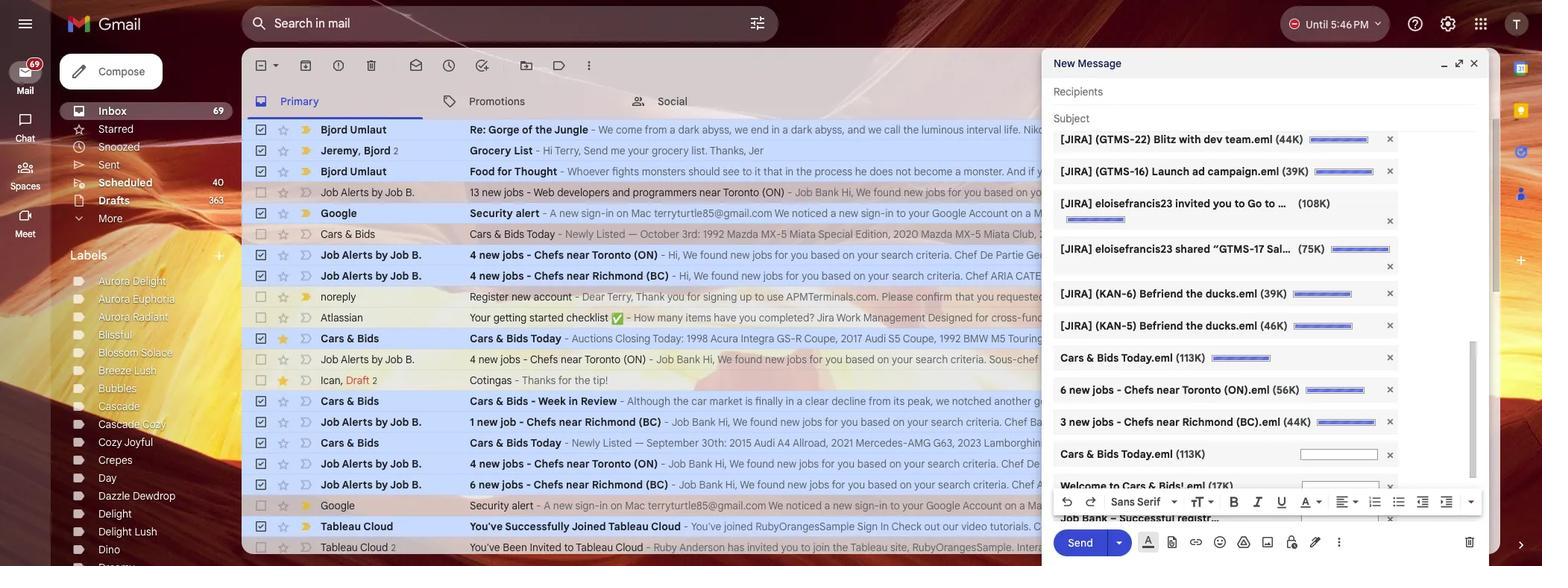 Task type: describe. For each thing, give the bounding box(es) containing it.
go inside row
[[1278, 311, 1292, 325]]

bank for job bank hi, we found new jobs for you based on your search criteria. chef basant sweets & restaurant surrey, bc $27.50 hourly full time view all similar jobs discover the five key steps
[[692, 416, 716, 429]]

redo ‪(⌘y)‬ image
[[1084, 495, 1099, 510]]

0 horizontal spatial surrey,
[[1089, 269, 1122, 283]]

0 vertical spatial delight
[[133, 275, 166, 288]]

0 horizontal spatial partie
[[996, 248, 1024, 262]]

2 inside jeremy , bjord 2
[[394, 145, 399, 156]]

burnaby,
[[1397, 269, 1439, 283]]

chef down lamborghini
[[1002, 457, 1025, 471]]

to right $19.00
[[1534, 457, 1543, 471]]

if down the mesons
[[1314, 207, 1320, 220]]

security alert - a new sign-in on mac terryturtle85@gmail.com we noticed a new sign-in to your google account on a mac device. if this was you, you don't need to do anything. if not, we'll help you secure your for 19th row from the top
[[470, 499, 1460, 513]]

eloisefrancis23 for shared
[[1096, 242, 1173, 256]]

noticed for 19th row from the top
[[786, 499, 822, 513]]

and left the bar
[[1105, 353, 1123, 366]]

1 horizontal spatial abyss,
[[815, 123, 845, 137]]

1 important according to google magic. switch from the top
[[298, 143, 313, 158]]

search up g63,
[[931, 416, 964, 429]]

to up check
[[891, 499, 900, 513]]

a right end
[[783, 123, 789, 137]]

ican , draft 2
[[321, 373, 377, 387]]

6 new jobs - chefs near richmond (bc) - job bank hi, we found new jobs for you based on your search criteria. chef aburi market west vancouver, bc $27.50 hourly full time chef executive table group vancouver, bc $8500
[[470, 478, 1543, 492]]

16 row from the top
[[242, 433, 1525, 454]]

saving attachment: [jira] (kan-5) befriend the ducks.eml. press delete to cancel. element
[[1054, 313, 1399, 339]]

signing
[[704, 290, 737, 304]]

12 row from the top
[[242, 349, 1543, 370]]

dazzle dewdrop link
[[98, 489, 176, 503]]

older image
[[1376, 58, 1391, 73]]

20 row from the top
[[242, 516, 1543, 537]]

sep 30 for car
[[1447, 437, 1477, 448]]

(44k) inside saving attachment: [jira] (gtms-22) blitz with dev team.eml. press delete to cancel. element
[[1276, 133, 1304, 146]]

0 vertical spatial you,
[[1144, 207, 1164, 220]]

technologies
[[1327, 186, 1405, 199]]

toronto for hi, we found new jobs for you based on your search criteria. chef de partie george restaurant toronto, on $20.50 hourly full time chef shahi tandoor brampton, o
[[592, 248, 631, 262]]

not important switch for 4 new jobs - chefs near toronto (on) - hi, we found new jobs for you based on your search criteria. chef de partie george restaurant toronto, on $20.50 hourly full time chef shahi tandoor brampton, o
[[298, 248, 313, 263]]

saving attachment: 6 new jobs - chefs near toronto (on).eml. press delete to cancel. element
[[1054, 378, 1399, 403]]

chef left aria
[[966, 269, 989, 283]]

hi, down 1998
[[703, 353, 716, 366]]

and left call
[[848, 123, 866, 137]]

to down the "2,"
[[1240, 207, 1249, 220]]

secure for 19th row from the top
[[1404, 499, 1436, 513]]

hi
[[543, 144, 553, 157]]

attach files image
[[1165, 535, 1180, 550]]

bc left (17k)
[[1181, 478, 1195, 492]]

1 horizontal spatial partie
[[1043, 457, 1071, 471]]

1 vertical spatial terry,
[[607, 290, 634, 304]]

bc up gti
[[1202, 416, 1216, 429]]

food
[[470, 165, 495, 178]]

(on) down jer
[[762, 186, 785, 199]]

cars & bids - week in review - although the car market is finally in a clear decline from its peak, we notched another good week on cars & bids with some strong sales amid the slow-down. that included a 2013 dodge viper gt
[[470, 395, 1543, 408]]

2 cars & bids today.eml (113k) from the top
[[1061, 448, 1206, 461]]

14 row from the top
[[242, 391, 1543, 412]]

sep left 11,
[[1153, 123, 1172, 137]]

sep up discard draft ‪(⌘⇧d)‬ icon
[[1448, 521, 1464, 532]]

hourly down 2.8i
[[1215, 248, 1245, 262]]

undo ‪(⌘z)‬ image
[[1060, 495, 1075, 510]]

to left italic ‪(⌘i)‬ icon
[[1234, 499, 1243, 513]]

0 vertical spatial cozy
[[142, 418, 166, 431]]

sep down '2013'
[[1447, 416, 1464, 427]]

add to tasks image
[[474, 58, 489, 73]]

2023 right g63,
[[958, 436, 982, 450]]

1 vertical spatial alert
[[512, 499, 534, 513]]

1 vertical spatial you,
[[1138, 499, 1157, 513]]

report spam image
[[331, 58, 346, 73]]

mark as read image
[[409, 58, 424, 73]]

pop out image
[[1454, 57, 1466, 69]]

1 vertical spatial an
[[1048, 290, 1060, 304]]

our
[[943, 520, 959, 533]]

cars & bids for cars & bids today - auctions closing today: 1998 acura integra gs-r coupe, 2017 audi s5 coupe, 1992 bmw m5 touring, 2014 nissan 370z coupe, 1996 mazda mx-5 miata, cars & bids sell a car auctions closing today bids
[[321, 332, 379, 345]]

0 vertical spatial not,
[[1323, 207, 1341, 220]]

designed
[[928, 311, 973, 325]]

toggle confidential mode image
[[1285, 535, 1300, 550]]

a left "clear"
[[797, 395, 803, 408]]

been
[[503, 541, 527, 554]]

1 vertical spatial not,
[[1317, 499, 1335, 513]]

to right the idea
[[1342, 311, 1352, 325]]

2023 right the "2,"
[[1256, 186, 1279, 199]]

sales
[[1245, 395, 1269, 408]]

29 for you've successfully joined tableau cloud - you've joined rubyorangessample sign in check out our video tutorials. copyright © 2023 tableau software. all rights reserved. 1621 n 34th st. seattle, wa 98103 privacy. you've go
[[1467, 521, 1477, 532]]

Search in mail search field
[[242, 6, 779, 42]]

to up roadster,
[[1235, 197, 1246, 210]]

in right it
[[786, 165, 794, 178]]

1 horizontal spatial chef
[[1310, 457, 1332, 471]]

me
[[611, 144, 626, 157]]

4 new jobs - chefs near toronto (on) - job bank hi, we found new jobs for you based on your search criteria. sous-chef buca osteria and bar yorkville toronto, on $57500.00 annually full time sous-chef no small feast inc toro
[[470, 353, 1543, 366]]

toronto, down 1996
[[1185, 353, 1224, 366]]

1 horizontal spatial an
[[1165, 165, 1177, 178]]

alerts for 4 new jobs - chefs near richmond (bc) - hi, we found new jobs for you based on your search criteria. chef aria catering ltd surrey, bc $27.50 hourly full time chef de partie great bear pub burnaby, bc
[[342, 269, 373, 283]]

a for 19th row from the top
[[544, 499, 551, 513]]

b. for 4 new jobs - chefs near toronto (on) - job bank hi, we found new jobs for you based on your search criteria. sous-chef buca osteria and bar yorkville toronto, on $57500.00 annually full time sous-chef no small feast inc toro
[[406, 353, 415, 366]]

0 horizontal spatial bmw
[[964, 332, 989, 345]]

not important switch for 4 new jobs - chefs near toronto (on) - job bank hi, we found new jobs for you based on your search criteria. sous-chef buca osteria and bar yorkville toronto, on $57500.00 annually full time sous-chef no small feast inc toro
[[298, 352, 313, 367]]

newly for newly listed — october 3rd: 1992 mazda mx-5 miata special edition, 2020 mazda mx-5 miata club, 2011 bmw m3 sedan, 1997 bmw z3 2.8i roadster, 2022 audi rs5 sport
[[566, 228, 594, 241]]

you've up share
[[1498, 520, 1528, 533]]

clear
[[806, 395, 829, 408]]

sep down discover
[[1447, 437, 1464, 448]]

the right amid
[[1298, 395, 1314, 408]]

audi left "a4"
[[754, 436, 775, 450]]

✅ image
[[611, 313, 624, 325]]

day link
[[98, 472, 117, 485]]

important mainly because it was sent directly to you. switch
[[298, 122, 313, 137]]

by for 1 new job - chefs near richmond (bc) - job bank hi, we found new jobs for you based on your search criteria. chef basant sweets & restaurant surrey, bc $27.50 hourly full time view all similar jobs discover the five key steps
[[376, 416, 388, 429]]

successfully
[[505, 520, 570, 533]]

oct for included
[[1455, 395, 1471, 407]]

a down '2013'
[[1469, 436, 1474, 450]]

bjord umlaut for re: gorge of the jungle
[[321, 123, 387, 137]]

insert photo image
[[1261, 535, 1276, 550]]

the left the process
[[797, 165, 812, 178]]

1 vancouver, from the left
[[1127, 478, 1178, 492]]

with left some
[[1161, 395, 1181, 408]]

call
[[885, 123, 901, 137]]

a up tutorials.
[[1020, 499, 1026, 513]]

near for job bank hi, we found new jobs for you based on your search criteria. sous-chef buca osteria and bar yorkville toronto, on $57500.00 annually full time sous-chef no small feast inc toro
[[561, 353, 583, 366]]

apmterminals.com.
[[787, 290, 880, 304]]

navigation containing mail
[[0, 48, 52, 566]]

in right finally
[[786, 395, 795, 408]]

google up cars & bids today - newly listed — october 3rd: 1992 mazda mx-5 miata special edition, 2020 mazda mx-5 miata club, 2011 bmw m3 sedan, 1997 bmw z3 2.8i roadster, 2022 audi rs5 sport
[[933, 207, 967, 220]]

alerts for 4 new jobs - chefs near toronto (on) - hi, we found new jobs for you based on your search criteria. chef de partie george restaurant toronto, on $20.50 hourly full time chef shahi tandoor brampton, o
[[342, 248, 373, 262]]

that
[[1373, 395, 1394, 408]]

0 horizontal spatial cozy
[[98, 436, 122, 449]]

4 row from the top
[[242, 182, 1543, 203]]

bc up 6)
[[1124, 269, 1138, 283]]

sign- up joined
[[576, 499, 600, 513]]

69 inside navigation
[[30, 59, 40, 69]]

we'll for 19th row from the top
[[1338, 499, 1358, 513]]

near for job bank hi, we found new jobs for you based on your search criteria. chef basant sweets & restaurant surrey, bc $27.50 hourly full time view all similar jobs discover the five key steps
[[559, 416, 582, 429]]

19 row from the top
[[242, 495, 1489, 516]]

sign- down 'developers'
[[582, 207, 606, 220]]

befriend for 5)
[[1140, 319, 1184, 333]]

criteria. down 4 new jobs - chefs near toronto (on) - job bank hi, we found new jobs for you based on your search criteria. chef de partie p&m restaurant toronto, on $20.00 hourly sous-chef patois restaurant inc. toronto, on $19.00 to
[[974, 478, 1010, 492]]

saving attachment: [jira] (gtms-16) launch ad campaign.eml. press delete to cancel. element
[[1054, 159, 1399, 184]]

sent
[[98, 158, 120, 172]]

campaign.eml
[[1208, 165, 1280, 178]]

software.
[[1158, 520, 1203, 533]]

blossom solace link
[[98, 346, 173, 360]]

1 vertical spatial don't
[[1180, 499, 1204, 513]]

annually
[[1301, 353, 1341, 366]]

cell for into
[[1435, 164, 1489, 179]]

1 vertical spatial device.
[[1051, 499, 1085, 513]]

1 vertical spatial oct 1
[[1457, 375, 1477, 386]]

important according to google magic. switch for noreply
[[298, 289, 313, 304]]

insert emoji ‪(⌘⇧2)‬ image
[[1213, 535, 1228, 550]]

9 cell from the top
[[1435, 310, 1489, 325]]

bc down o
[[1441, 269, 1455, 283]]

on down 1997
[[1160, 248, 1175, 262]]

programmers
[[633, 186, 697, 199]]

list
[[514, 144, 533, 157]]

saving attachment: [jira] (gtms-22) blitz with dev team.eml. press delete to cancel. element
[[1054, 127, 1399, 152]]

italic ‪(⌘i)‬ image
[[1251, 495, 1266, 510]]

4 for 4 new jobs - chefs near richmond (bc) - hi, we found new jobs for you based on your search criteria. chef aria catering ltd surrey, bc $27.50 hourly full time chef de partie great bear pub burnaby, bc
[[470, 269, 477, 283]]

found down 3rd:
[[700, 248, 728, 262]]

2 inside tableau cloud 2
[[391, 542, 396, 553]]

hourly down $20.50
[[1175, 269, 1205, 283]]

16)
[[1135, 165, 1150, 178]]

full up underline ‪(⌘u)‬ icon
[[1265, 478, 1281, 492]]

formatting options toolbar
[[1054, 489, 1482, 516]]

0 vertical spatial terryturtle85@gmail.com
[[654, 207, 773, 220]]

with inside the saving attachment: [jira] eloisefrancis23 shared "gtms-17 sales kickoff" with you.eml. press delete to cancel. element
[[1341, 242, 1363, 256]]

2 coupe, from the left
[[903, 332, 937, 345]]

see
[[723, 165, 740, 178]]

osteria
[[1068, 353, 1103, 366]]

monsters
[[642, 165, 686, 178]]

2 horizontal spatial we
[[936, 395, 950, 408]]

insert link ‪(⌘k)‬ image
[[1189, 535, 1204, 550]]

0 vertical spatial don't
[[1186, 207, 1210, 220]]

club,
[[1013, 228, 1037, 241]]

[jira] eloisefrancis23 invited you to go to market sample.eml
[[1061, 197, 1375, 210]]

1 security from the top
[[470, 207, 513, 220]]

the left tip!
[[575, 374, 591, 387]]

29 for 6 new jobs - chefs near richmond (bc) - job bank hi, we found new jobs for you based on your search criteria. chef aburi market west vancouver, bc $27.50 hourly full time chef executive table group vancouver, bc $8500
[[1467, 479, 1477, 490]]

1 horizontal spatial 1992
[[940, 332, 961, 345]]

promotions tab
[[430, 84, 618, 119]]

view
[[1327, 416, 1349, 429]]

job alerts by job b. for 4 new jobs - chefs near toronto (on) - hi, we found new jobs for you based on your search criteria. chef de partie george restaurant toronto, on $20.50 hourly full time chef shahi tandoor brampton, o
[[321, 248, 422, 262]]

you inside the new message dialog
[[1214, 197, 1232, 210]]

- how many items have you completed? jira work management designed for cross-functional teams. friendly, easy, and intuitive. jump in go from idea to done, as a t
[[624, 311, 1410, 325]]

2 vertical spatial de
[[1027, 457, 1040, 471]]

b. for 4 new jobs - chefs near richmond (bc) - hi, we found new jobs for you based on your search criteria. chef aria catering ltd surrey, bc $27.50 hourly full time chef de partie great bear pub burnaby, bc
[[412, 269, 422, 283]]

once
[[1290, 290, 1316, 304]]

clicking
[[1118, 290, 1154, 304]]

2 horizontal spatial abyss,
[[1180, 165, 1210, 178]]

register
[[470, 290, 509, 304]]

the left car
[[673, 395, 689, 408]]

lush for breeze lush
[[134, 364, 157, 378]]

the inside 'element'
[[1186, 319, 1204, 333]]

2 horizontal spatial mx-
[[1230, 332, 1250, 345]]

2 horizontal spatial from
[[1294, 311, 1317, 325]]

g63,
[[934, 436, 956, 450]]

22)
[[1135, 133, 1151, 146]]

meet heading
[[0, 228, 51, 240]]

1 today.eml from the top
[[1122, 351, 1173, 365]]

the right of
[[535, 123, 553, 137]]

1 horizontal spatial sous-
[[1282, 457, 1310, 471]]

monster.
[[964, 165, 1005, 178]]

0 vertical spatial from
[[645, 123, 667, 137]]

40
[[213, 177, 224, 188]]

1 vertical spatial bjord
[[364, 144, 391, 157]]

on down gti
[[1194, 457, 1209, 471]]

criteria. down cars & bids today - auctions closing today: 1998 acura integra gs-r coupe, 2017 audi s5 coupe, 1992 bmw m5 touring, 2014 nissan 370z coupe, 1996 mazda mx-5 miata, cars & bids sell a car auctions closing today bids
[[951, 353, 987, 366]]

2 security from the top
[[470, 499, 509, 513]]

(44k) inside the saving attachment: 3 new jobs - chefs near richmond (bc).eml. press delete to cancel. element
[[1284, 416, 1312, 429]]

(on) for job bank hi, we found new jobs for you based on your search criteria. sous-chef buca osteria and bar yorkville toronto, on $57500.00 annually full time sous-chef no small feast inc toro
[[624, 353, 646, 366]]

chefs for 4 new jobs - chefs near toronto (on) - job bank hi, we found new jobs for you based on your search criteria. sous-chef buca osteria and bar yorkville toronto, on $57500.00 annually full time sous-chef no small feast inc toro
[[530, 353, 558, 366]]

a up grocery
[[670, 123, 676, 137]]

send inside send button
[[1069, 536, 1094, 549]]

3 coupe, from the left
[[1135, 332, 1169, 345]]

idea
[[1319, 311, 1340, 325]]

2 miata from the left
[[984, 228, 1010, 241]]

snooze image
[[442, 58, 457, 73]]

today for auctions closing today: 1998 acura integra gs-r coupe, 2017 audi s5 coupe, 1992 bmw m5 touring, 2014 nissan 370z coupe, 1996 mazda mx-5 miata, cars & bids sell a car auctions closing today bids
[[531, 332, 562, 345]]

market inside row
[[710, 395, 743, 408]]

need for 19th row from the top
[[1207, 499, 1231, 513]]

promotions
[[469, 94, 525, 108]]

1 data from the left
[[1079, 541, 1101, 554]]

0 horizontal spatial car
[[1375, 332, 1392, 345]]

5 row from the top
[[242, 203, 1489, 224]]

1 horizontal spatial bmw
[[1063, 228, 1088, 241]]

1 dark from the left
[[678, 123, 700, 137]]

(17k)
[[1209, 480, 1234, 493]]

cell for brampton,
[[1435, 248, 1489, 263]]

bids!.eml
[[1159, 480, 1206, 493]]

4 for 4 new jobs - chefs near toronto (on) - hi, we found new jobs for you based on your search criteria. chef de partie george restaurant toronto, on $20.50 hourly full time chef shahi tandoor brampton, o
[[470, 248, 477, 262]]

11 row from the top
[[242, 328, 1527, 349]]

progress bar for [jira] eloisefrancis23 shared "gtms-17 sales kickoff" with you.eml
[[1332, 246, 1391, 253]]

(bc) for 6 new jobs - chefs near richmond (bc)
[[646, 478, 669, 492]]

found down integra
[[735, 353, 763, 366]]

sign- up edition,
[[861, 207, 886, 220]]

z3
[[1194, 228, 1206, 241]]

near for hi, we found new jobs for you based on your search criteria. chef aria catering ltd surrey, bc $27.50 hourly full time chef de partie great bear pub burnaby, bc
[[567, 269, 590, 283]]

and down fights
[[612, 186, 630, 199]]

18 row from the top
[[242, 474, 1543, 495]]

— for october
[[628, 228, 638, 241]]

insert signature image
[[1309, 535, 1323, 550]]

underline ‪(⌘u)‬ image
[[1275, 495, 1290, 510]]

scheduled link
[[98, 176, 153, 189]]

if down welcome
[[1087, 499, 1094, 513]]

(kan- for 6)
[[1096, 287, 1127, 301]]

checklist
[[567, 311, 609, 325]]

audi left s5
[[865, 332, 886, 345]]

0 vertical spatial 2011
[[1040, 228, 1060, 241]]

cascade for cascade cozy
[[98, 418, 140, 431]]

search in mail image
[[246, 10, 273, 37]]

settings image
[[1440, 15, 1458, 33]]

0 vertical spatial 1992
[[703, 228, 725, 241]]

process
[[815, 165, 853, 178]]

search down long at right
[[1055, 186, 1087, 199]]

1 horizontal spatial sell
[[1449, 436, 1466, 450]]

your
[[470, 311, 491, 325]]

2 dark from the left
[[791, 123, 813, 137]]

a up club,
[[1026, 207, 1032, 220]]

1 coupe, from the left
[[805, 332, 839, 345]]

with inside saving attachment: [jira] (gtms-22) blitz with dev team.eml. press delete to cancel. element
[[1179, 133, 1202, 146]]

(bc) for 1 new job - chefs near richmond (bc)
[[639, 416, 662, 429]]

hourly up italic ‪(⌘i)‬ icon
[[1232, 478, 1262, 492]]

row containing atlassian
[[242, 307, 1489, 328]]

out
[[925, 520, 941, 533]]

to left join
[[801, 541, 811, 554]]

progress bar for [jira] (gtms-22) blitz with dev team.eml
[[1310, 137, 1369, 143]]

0 horizontal spatial that
[[764, 165, 783, 178]]

bank for job bank hi, we found new jobs for you based on your search criteria. sous-chef buca osteria and bar yorkville toronto, on $57500.00 annually full time sous-chef no small feast inc toro
[[677, 353, 701, 366]]

17
[[1255, 242, 1265, 256]]

(39k) for [jira] (kan-6) befriend the ducks.eml (39k)
[[1261, 287, 1288, 301]]

2 horizontal spatial sous-
[[1385, 353, 1414, 366]]

1 vertical spatial do
[[1246, 499, 1258, 513]]

sep 29 for you've successfully joined tableau cloud - you've joined rubyorangessample sign in check out our video tutorials. copyright © 2023 tableau software. all rights reserved. 1621 n 34th st. seattle, wa 98103 privacy. you've go
[[1448, 521, 1477, 532]]

363
[[209, 195, 224, 206]]

0 vertical spatial alert
[[516, 207, 540, 220]]

to right the "2,"
[[1265, 197, 1276, 210]]

done,
[[1355, 311, 1381, 325]]

1 horizontal spatial mx-
[[956, 228, 976, 241]]

1 account from the left
[[534, 290, 572, 304]]

0 horizontal spatial sous-
[[990, 353, 1018, 366]]

in right jump
[[1268, 311, 1276, 325]]

umlaut for food for thought - whoever fights monsters should see to it that in the process he does not become a monster. and if you gaze long enough into an abyss, the abyss will gaze back into you.
[[350, 165, 387, 178]]

cell for not,
[[1435, 206, 1489, 221]]

cozy joyful link
[[98, 436, 153, 449]]

21 row from the top
[[242, 537, 1543, 558]]

0 vertical spatial device.
[[1057, 207, 1091, 220]]

more send options image
[[1112, 535, 1127, 550]]

pub
[[1376, 269, 1394, 283]]

1 vertical spatial october
[[640, 228, 680, 241]]

although
[[628, 395, 671, 408]]

on up saving attachment: 6 new jobs - chefs near toronto (on).eml. press delete to cancel. element
[[1227, 353, 1242, 366]]

life.
[[1005, 123, 1022, 137]]

b. for 4 new jobs - chefs near toronto (on) - hi, we found new jobs for you based on your search criteria. chef de partie george restaurant toronto, on $20.50 hourly full time chef shahi tandoor brampton, o
[[412, 248, 422, 262]]

13
[[470, 186, 480, 199]]

audi up (75k)
[[1300, 228, 1321, 241]]

0 horizontal spatial mx-
[[761, 228, 781, 241]]

928
[[1361, 436, 1378, 450]]

s4,
[[1278, 436, 1293, 450]]

1 vertical spatial partie
[[1291, 269, 1319, 283]]

special
[[819, 228, 853, 241]]

time up link
[[1227, 269, 1248, 283]]

chat heading
[[0, 133, 51, 145]]

6 for 6 new jobs - chefs near richmond (bc) - job bank hi, we found new jobs for you based on your search criteria. chef aburi market west vancouver, bc $27.50 hourly full time chef executive table group vancouver, bc $8500
[[470, 478, 476, 492]]

4 for 4 new jobs - chefs near toronto (on) - job bank hi, we found new jobs for you based on your search criteria. sous-chef buca osteria and bar yorkville toronto, on $57500.00 annually full time sous-chef no small feast inc toro
[[470, 353, 476, 366]]

cascade link
[[98, 400, 140, 413]]

market
[[1065, 478, 1098, 492]]

gorge
[[489, 123, 520, 137]]

labels heading
[[70, 248, 212, 263]]

by for 4 new jobs - chefs near toronto (on) - job bank hi, we found new jobs for you based on your search criteria. chef de partie p&m restaurant toronto, on $20.00 hourly sous-chef patois restaurant inc. toronto, on $19.00 to
[[376, 457, 388, 471]]

0 vertical spatial $27.50
[[1141, 269, 1173, 283]]

15 row from the top
[[242, 412, 1543, 433]]

0 vertical spatial do
[[1252, 207, 1264, 220]]

a left t
[[1398, 311, 1403, 325]]

, for ican
[[341, 373, 343, 387]]

0 horizontal spatial mazda
[[727, 228, 759, 241]]

1 auctions from the left
[[572, 332, 613, 345]]

b. for 6 new jobs - chefs near richmond (bc) - job bank hi, we found new jobs for you based on your search criteria. chef aburi market west vancouver, bc $27.50 hourly full time chef executive table group vancouver, bc $8500
[[412, 478, 422, 492]]

found down "a4"
[[758, 478, 785, 492]]

to left it
[[743, 165, 752, 178]]

the up easy,
[[1171, 290, 1187, 304]]

6)
[[1127, 287, 1137, 301]]

grocery list - hi terry, send me your grocery list. thanks, jer
[[470, 144, 764, 157]]

cell for bear
[[1435, 269, 1489, 284]]

1 horizontal spatial that
[[955, 290, 975, 304]]

chef up lamborghini
[[1005, 416, 1028, 429]]

chef down uploading cars & bids today.eml ... progress bar
[[1307, 478, 1330, 492]]

Subject field
[[1054, 111, 1478, 126]]

secure for 5th row from the top
[[1410, 207, 1442, 220]]

1 closing from the left
[[616, 332, 651, 345]]

to left inform
[[1103, 541, 1113, 554]]

hi, up "joined"
[[726, 478, 738, 492]]

1 for cotingas - thanks for the tip!
[[1474, 375, 1477, 386]]

[jira] for [jira] (kan-5) befriend the ducks.eml (46k)
[[1061, 319, 1093, 333]]

2 horizontal spatial bmw
[[1167, 228, 1192, 241]]

whoever
[[568, 165, 610, 178]]

lush for delight lush
[[135, 525, 157, 539]]

need for 5th row from the top
[[1213, 207, 1237, 220]]

abyss
[[1231, 165, 1258, 178]]

0 vertical spatial de
[[981, 248, 994, 262]]

2 vertical spatial $27.50
[[1198, 478, 1229, 492]]

time up underline ‪(⌘u)‬ icon
[[1284, 478, 1304, 492]]

uploading cars & bids today.eml ... progress bar
[[1303, 451, 1355, 459]]

getting
[[494, 311, 527, 325]]

help for 19th row from the top
[[1361, 499, 1382, 513]]

1 horizontal spatial surrey,
[[1166, 416, 1199, 429]]

bc down $19.00
[[1495, 478, 1509, 492]]

job alerts by job b. for 6 new jobs - chefs near richmond (bc) - job bank hi, we found new jobs for you based on your search criteria. chef aburi market west vancouver, bc $27.50 hourly full time chef executive table group vancouver, bc $8500
[[321, 478, 422, 492]]

(kan- for 5)
[[1096, 319, 1127, 333]]

3
[[1061, 416, 1067, 429]]

in up joined
[[600, 499, 608, 513]]

tableau down joined
[[576, 541, 613, 554]]

row containing noreply
[[242, 286, 1489, 307]]

(39k) for [jira] (gtms-16) launch ad campaign.eml (39k)
[[1282, 165, 1310, 178]]

am
[[1254, 123, 1269, 137]]

toronto for job bank hi, we found new jobs for you based on your search criteria. chef de partie p&m restaurant toronto, on $20.00 hourly sous-chef patois restaurant inc. toronto, on $19.00 to
[[592, 457, 631, 471]]

aurora radiant link
[[98, 310, 168, 324]]

(bc).eml
[[1237, 416, 1281, 429]]

labels
[[70, 248, 107, 263]]

2 vancouver, from the left
[[1440, 478, 1492, 492]]

gmail image
[[67, 9, 148, 39]]

important according to google magic. switch for google
[[298, 206, 313, 221]]

2 data from the left
[[1275, 541, 1296, 554]]

grocery
[[652, 144, 689, 157]]

euphoria
[[133, 292, 175, 306]]

toronto, right inc.
[[1439, 457, 1478, 471]]

all
[[1205, 520, 1217, 533]]

listed for october
[[597, 228, 626, 241]]

b. for 1 new job - chefs near richmond (bc) - job bank hi, we found new jobs for you based on your search criteria. chef basant sweets & restaurant surrey, bc $27.50 hourly full time view all similar jobs discover the five key steps
[[412, 416, 422, 429]]

search down the 2020
[[881, 248, 914, 262]]

cars & bids today - newly listed — october 3rd: 1992 mazda mx-5 miata special edition, 2020 mazda mx-5 miata club, 2011 bmw m3 sedan, 1997 bmw z3 2.8i roadster, 2022 audi rs5 sport
[[470, 228, 1371, 241]]

cloud up tableau cloud 2
[[364, 520, 393, 533]]

2 horizontal spatial mazda
[[1196, 332, 1227, 345]]

chef up the below.
[[1250, 269, 1273, 283]]

week
[[1062, 395, 1087, 408]]

criteria. down cars & bids today - newly listed — october 3rd: 1992 mazda mx-5 miata special edition, 2020 mazda mx-5 miata club, 2011 bmw m3 sedan, 1997 bmw z3 2.8i roadster, 2022 audi rs5 sport
[[916, 248, 953, 262]]

sep right inc.
[[1448, 458, 1464, 469]]

spaces heading
[[0, 181, 51, 192]]

2 horizontal spatial 5
[[1250, 332, 1256, 345]]

1 left job
[[470, 416, 474, 429]]

audi left s4,
[[1255, 436, 1276, 450]]

by for 13 new jobs - web developers and programmers  near toronto (on) - job bank hi, we found new jobs for you based on your search criteria. web developer october 2, 2023 mesons technologies inc. scarborough, on $32.50
[[372, 186, 383, 199]]

hourly down sales
[[1253, 416, 1283, 429]]

criteria. up confirm
[[927, 269, 963, 283]]

main menu image
[[16, 15, 34, 33]]

to right invited
[[564, 541, 574, 554]]

0 horizontal spatial abyss,
[[702, 123, 732, 137]]

chefs for 6 new jobs - chefs near richmond (bc) - job bank hi, we found new jobs for you based on your search criteria. chef aburi market west vancouver, bc $27.50 hourly full time chef executive table group vancouver, bc $8500
[[534, 478, 564, 492]]

tableau up tableau cloud 2
[[321, 520, 361, 533]]

shahi
[[1315, 248, 1341, 262]]

6 for 6 new jobs - chefs near toronto (on).eml (56k)
[[1061, 383, 1067, 397]]



Task type: locate. For each thing, give the bounding box(es) containing it.
1 horizontal spatial mazda
[[921, 228, 953, 241]]

chefs for 4 new jobs - chefs near toronto (on) - hi, we found new jobs for you based on your search criteria. chef de partie george restaurant toronto, on $20.50 hourly full time chef shahi tandoor brampton, o
[[534, 248, 564, 262]]

0 horizontal spatial 2011
[[1040, 228, 1060, 241]]

invited
[[530, 541, 562, 554]]

2.8i
[[1208, 228, 1225, 241]]

1 horizontal spatial 5
[[976, 228, 981, 241]]

progress bar inside saving attachment: [jira] (gtms-22) blitz with dev team.eml. press delete to cancel. element
[[1310, 137, 1369, 143]]

1 vertical spatial ducks.eml
[[1206, 319, 1258, 333]]

1 vertical spatial from
[[1294, 311, 1317, 325]]

[jira] inside 'element'
[[1061, 319, 1093, 333]]

2
[[394, 145, 399, 156], [1472, 333, 1477, 344], [373, 375, 377, 386], [391, 542, 396, 553]]

eloisefrancis23 for invited
[[1096, 197, 1173, 210]]

(39k) up the mesons
[[1282, 165, 1310, 178]]

check
[[892, 520, 922, 533]]

cars & bids for cars & bids today - newly listed — october 3rd: 1992 mazda mx-5 miata special edition, 2020 mazda mx-5 miata club, 2011 bmw m3 sedan, 1997 bmw z3 2.8i roadster, 2022 audi rs5 sport
[[321, 228, 375, 241]]

sep 29 for 6 new jobs - chefs near richmond (bc) - job bank hi, we found new jobs for you based on your search criteria. chef aburi market west vancouver, bc $27.50 hourly full time chef executive table group vancouver, bc $8500
[[1448, 479, 1477, 490]]

befriend up easy,
[[1140, 287, 1184, 301]]

2 ducks.eml from the top
[[1206, 319, 1258, 333]]

0 vertical spatial —
[[628, 228, 638, 241]]

2 horizontal spatial de
[[1276, 269, 1289, 283]]

miata left special
[[790, 228, 816, 241]]

send inside main content
[[584, 144, 608, 157]]

4 not important switch from the top
[[298, 269, 313, 284]]

1 vertical spatial $27.50
[[1218, 416, 1250, 429]]

not important switch for cars & bids today - newly listed — october 3rd: 1992 mazda mx-5 miata special edition, 2020 mazda mx-5 miata club, 2011 bmw m3 sedan, 1997 bmw z3 2.8i roadster, 2022 audi rs5 sport
[[298, 227, 313, 242]]

newly for newly listed — september 30th: 2015 audi a4 allroad, 2021 mercedes-amg g63, 2023 lamborghini huracan sto, 2016 volkswagen gti se, 2011 audi s4, 1983 porsche 928 s, cars & bids sell a car newly
[[572, 436, 601, 450]]

car
[[692, 395, 707, 408]]

not,
[[1323, 207, 1341, 220], [1317, 499, 1335, 513]]

hi, down '30th:'
[[715, 457, 728, 471]]

0 horizontal spatial vancouver,
[[1127, 478, 1178, 492]]

important according to google magic. switch for bjord umlaut
[[298, 164, 313, 179]]

device. up copyright
[[1051, 499, 1085, 513]]

progress bar inside the saving attachment: [jira] eloisefrancis23 shared "gtms-17 sales kickoff" with you.eml. press delete to cancel. element
[[1332, 246, 1391, 253]]

invited
[[1176, 197, 1211, 210], [747, 541, 779, 554]]

richmond up gti
[[1183, 416, 1234, 429]]

1 vertical spatial de
[[1276, 269, 1289, 283]]

2 web from the left
[[1128, 186, 1149, 199]]

go
[[1248, 197, 1263, 210], [1278, 311, 1292, 325]]

social tab
[[619, 84, 807, 119]]

0 vertical spatial account
[[969, 207, 1009, 220]]

in up edition,
[[886, 207, 894, 220]]

not important switch for cars & bids - week in review - although the car market is finally in a clear decline from its peak, we notched another good week on cars & bids with some strong sales amid the slow-down. that included a 2013 dodge viper gt
[[298, 394, 313, 409]]

3 important according to google magic. switch from the top
[[298, 206, 313, 221]]

do right bold ‪(⌘b)‬ image
[[1246, 499, 1258, 513]]

delight lush
[[98, 525, 157, 539]]

2 (gtms- from the top
[[1096, 165, 1135, 178]]

tab list
[[1501, 48, 1543, 513], [242, 84, 1501, 119]]

sell down discover
[[1449, 436, 1466, 450]]

this up 'sedan,'
[[1103, 207, 1120, 220]]

in down 'developers'
[[606, 207, 614, 220]]

0 horizontal spatial send
[[584, 144, 608, 157]]

chef down 1983
[[1310, 457, 1332, 471]]

support image
[[1407, 15, 1425, 33]]

(39k) inside the saving attachment: [jira] (gtms-16) launch ad campaign.eml. press delete to cancel. element
[[1282, 165, 1310, 178]]

privacy.
[[1459, 520, 1496, 533]]

today for newly listed — september 30th: 2015 audi a4 allroad, 2021 mercedes-amg g63, 2023 lamborghini huracan sto, 2016 volkswagen gti se, 2011 audi s4, 1983 porsche 928 s, cars & bids sell a car newly
[[531, 436, 562, 450]]

bank for job bank hi, we found new jobs for you based on your search criteria. chef de partie p&m restaurant toronto, on $20.00 hourly sous-chef patois restaurant inc. toronto, on $19.00 to
[[689, 457, 713, 471]]

anything. for 19th row from the top
[[1261, 499, 1305, 513]]

go inside saving attachment: [jira] eloisefrancis23 invited you to go to market sample.eml. press delete to cancel. element
[[1248, 197, 1263, 210]]

abyss, up the process
[[815, 123, 845, 137]]

main content containing primary
[[242, 48, 1543, 566]]

None checkbox
[[254, 540, 269, 555]]

0 horizontal spatial sell
[[1347, 332, 1364, 345]]

0 horizontal spatial 5
[[781, 228, 787, 241]]

security alert - a new sign-in on mac terryturtle85@gmail.com we noticed a new sign-in to your google account on a mac device. if this was you, you don't need to do anything. if not, we'll help you secure your
[[470, 207, 1466, 220], [470, 499, 1460, 513]]

befriend
[[1140, 287, 1184, 301], [1140, 319, 1184, 333]]

time right the 17
[[1266, 248, 1287, 262]]

delight for delight lush
[[98, 525, 132, 539]]

1 vertical spatial this
[[1096, 499, 1114, 513]]

mail heading
[[0, 85, 51, 97]]

cloud left ruby
[[616, 541, 644, 554]]

0 vertical spatial go
[[1248, 197, 1263, 210]]

to up the 2020
[[897, 207, 906, 220]]

richmond for 1 new job - chefs near richmond (bc) - job bank hi, we found new jobs for you based on your search criteria. chef basant sweets & restaurant surrey, bc $27.50 hourly full time view all similar jobs discover the five key steps
[[585, 416, 636, 429]]

sep up 98103
[[1449, 500, 1465, 511]]

3 cars & bids from the top
[[321, 395, 379, 408]]

1 horizontal spatial we
[[869, 123, 882, 137]]

bjord umlaut down jeremy , bjord 2
[[321, 165, 387, 178]]

patois
[[1334, 457, 1363, 471]]

chef left aburi
[[1012, 478, 1035, 492]]

noreply
[[321, 290, 356, 304]]

6 inside row
[[470, 478, 476, 492]]

a down done,
[[1367, 332, 1372, 345]]

0 horizontal spatial an
[[1048, 290, 1060, 304]]

3 not important switch from the top
[[298, 248, 313, 263]]

4 new jobs - chefs near toronto (on) - hi, we found new jobs for you based on your search criteria. chef de partie george restaurant toronto, on $20.50 hourly full time chef shahi tandoor brampton, o
[[470, 248, 1445, 262]]

row containing ican
[[242, 370, 1489, 391]]

you
[[1038, 165, 1055, 178], [965, 186, 982, 199], [1214, 197, 1232, 210], [1166, 207, 1183, 220], [1390, 207, 1407, 220], [791, 248, 808, 262], [802, 269, 819, 283], [668, 290, 685, 304], [977, 290, 994, 304], [739, 311, 757, 325], [826, 353, 843, 366], [841, 416, 858, 429], [838, 457, 855, 471], [848, 478, 866, 492], [1160, 499, 1177, 513], [1384, 499, 1401, 513], [781, 541, 799, 554]]

oct 1
[[1457, 354, 1477, 365], [1457, 375, 1477, 386], [1455, 395, 1477, 407]]

0 horizontal spatial invited
[[747, 541, 779, 554]]

aurora radiant
[[98, 310, 168, 324]]

1 umlaut from the top
[[350, 123, 387, 137]]

alerts for 13 new jobs - web developers and programmers  near toronto (on) - job bank hi, we found new jobs for you based on your search criteria. web developer october 2, 2023 mesons technologies inc. scarborough, on $32.50
[[341, 186, 369, 199]]

1 vertical spatial (39k)
[[1261, 287, 1288, 301]]

0 vertical spatial lush
[[134, 364, 157, 378]]

1 horizontal spatial invited
[[1176, 197, 1211, 210]]

1 miata from the left
[[790, 228, 816, 241]]

this for 19th row from the top
[[1096, 499, 1114, 513]]

register new account - dear terry, thank you for signing up to use apmterminals.com. please confirm that you requested an account by clicking on the activation link below. once authen
[[470, 290, 1352, 304]]

please
[[882, 290, 914, 304]]

invited right has at the bottom left
[[747, 541, 779, 554]]

$20.00
[[1212, 457, 1247, 471]]

progress bar for [jira] (kan-6) befriend the ducks.eml
[[1294, 291, 1353, 298]]

not
[[896, 165, 912, 178]]

0 vertical spatial send
[[584, 144, 608, 157]]

sign
[[858, 520, 878, 533]]

0 vertical spatial anything.
[[1267, 207, 1311, 220]]

2 (113k) from the top
[[1176, 448, 1206, 461]]

0 horizontal spatial gaze
[[1058, 165, 1080, 178]]

peak,
[[908, 395, 934, 408]]

more formatting options image
[[1465, 495, 1479, 510]]

an
[[1165, 165, 1177, 178], [1048, 290, 1060, 304]]

(39k) inside 'saving attachment: [jira] (kan-6) befriend the ducks.eml. press delete to cancel.' element
[[1261, 287, 1288, 301]]

1 4 from the top
[[470, 248, 477, 262]]

dark right end
[[791, 123, 813, 137]]

4 important according to google magic. switch from the top
[[298, 289, 313, 304]]

anything. for 5th row from the top
[[1267, 207, 1311, 220]]

don't down bids!.eml
[[1180, 499, 1204, 513]]

chefs for 4 new jobs - chefs near toronto (on) - job bank hi, we found new jobs for you based on your search criteria. chef de partie p&m restaurant toronto, on $20.00 hourly sous-chef patois restaurant inc. toronto, on $19.00 to
[[534, 457, 564, 471]]

3 job alerts by job b. from the top
[[321, 269, 422, 283]]

sans serif option
[[1109, 495, 1169, 510]]

archive image
[[298, 58, 313, 73]]

0 vertical spatial was
[[1123, 207, 1141, 220]]

saving attachment: [jira] eloisefrancis23 shared "gtms-17 sales kickoff" with you.eml. press delete to cancel. element
[[1054, 236, 1406, 275]]

cell for sport
[[1435, 227, 1489, 242]]

dino
[[98, 543, 120, 557]]

main content
[[242, 48, 1543, 566]]

r
[[796, 332, 802, 345]]

1 30 from the top
[[1466, 416, 1477, 427]]

sep down 98103
[[1449, 542, 1465, 553]]

security down "13"
[[470, 207, 513, 220]]

ad
[[1193, 165, 1206, 178]]

1 cell from the top
[[1435, 143, 1489, 158]]

shared
[[1176, 242, 1211, 256]]

ducks.eml
[[1206, 287, 1258, 301], [1206, 319, 1258, 333]]

sep 29
[[1448, 458, 1477, 469], [1448, 479, 1477, 490], [1449, 500, 1477, 511], [1448, 521, 1477, 532], [1449, 542, 1477, 553]]

0 vertical spatial need
[[1213, 207, 1237, 220]]

7 row from the top
[[242, 245, 1489, 266]]

1 vertical spatial listed
[[603, 436, 632, 450]]

not important switch for cars & bids today - auctions closing today: 1998 acura integra gs-r coupe, 2017 audi s5 coupe, 1992 bmw m5 touring, 2014 nissan 370z coupe, 1996 mazda mx-5 miata, cars & bids sell a car auctions closing today bids
[[298, 331, 313, 346]]

numbered list ‪(⌘⇧7)‬ image
[[1368, 495, 1383, 510]]

2 umlaut from the top
[[350, 165, 387, 178]]

0 vertical spatial october
[[1203, 186, 1242, 199]]

not important switch for cotingas - thanks for the tip!
[[298, 373, 313, 388]]

2 cell from the top
[[1435, 164, 1489, 179]]

1 vertical spatial account
[[963, 499, 1003, 513]]

toronto, down 'sedan,'
[[1118, 248, 1157, 262]]

abyss,
[[702, 123, 732, 137], [815, 123, 845, 137], [1180, 165, 1210, 178]]

2 closing from the left
[[1438, 332, 1473, 345]]

(gtms- for 16)
[[1096, 165, 1135, 178]]

rs5
[[1324, 228, 1342, 241]]

5 cell from the top
[[1435, 227, 1489, 242]]

, down primary tab
[[358, 144, 361, 157]]

5 not important switch from the top
[[298, 310, 313, 325]]

2 auctions from the left
[[1394, 332, 1435, 345]]

not important switch for 1 new job - chefs near richmond (bc) - job bank hi, we found new jobs for you based on your search criteria. chef basant sweets & restaurant surrey, bc $27.50 hourly full time view all similar jobs discover the five key steps
[[298, 415, 313, 430]]

bank for job bank hi, we found new jobs for you based on your search criteria. chef aburi market west vancouver, bc $27.50 hourly full time chef executive table group vancouver, bc $8500
[[699, 478, 723, 492]]

ducks.eml down link
[[1206, 319, 1258, 333]]

message
[[1078, 57, 1122, 70]]

delight for delight link
[[98, 507, 132, 521]]

delete image
[[364, 58, 379, 73]]

1997
[[1143, 228, 1164, 241]]

2 horizontal spatial coupe,
[[1135, 332, 1169, 345]]

was up 'sedan,'
[[1123, 207, 1141, 220]]

bold ‪(⌘b)‬ image
[[1227, 495, 1242, 510]]

4 [jira] from the top
[[1061, 242, 1093, 256]]

1 security alert - a new sign-in on mac terryturtle85@gmail.com we noticed a new sign-in to your google account on a mac device. if this was you, you don't need to do anything. if not, we'll help you secure your from the top
[[470, 207, 1466, 220]]

2 inside ican , draft 2
[[373, 375, 377, 386]]

1 job alerts by job b. from the top
[[321, 186, 415, 199]]

richmond inside the new message dialog
[[1183, 416, 1234, 429]]

tab list inside main content
[[242, 84, 1501, 119]]

1 vertical spatial a
[[544, 499, 551, 513]]

3 4 from the top
[[470, 353, 476, 366]]

1 for 4 new jobs - chefs near toronto (on) - job bank hi, we found new jobs for you based on your search criteria. sous-chef buca osteria and bar yorkville toronto, on $57500.00 annually full time sous-chef no small feast inc toro
[[1474, 354, 1477, 365]]

1 vertical spatial noticed
[[786, 499, 822, 513]]

row containing jeremy
[[242, 140, 1489, 161]]

tab list containing primary
[[242, 84, 1501, 119]]

4 job alerts by job b. from the top
[[321, 353, 415, 366]]

volkswagen
[[1138, 436, 1194, 450]]

toronto inside the new message dialog
[[1183, 383, 1222, 397]]

listed for september
[[603, 436, 632, 450]]

not important switch for 4 new jobs - chefs near richmond (bc) - hi, we found new jobs for you based on your search criteria. chef aria catering ltd surrey, bc $27.50 hourly full time chef de partie great bear pub burnaby, bc
[[298, 269, 313, 284]]

17 row from the top
[[242, 454, 1543, 474]]

bear
[[1351, 269, 1373, 283]]

oct 1 for a
[[1455, 395, 1477, 407]]

inc
[[1510, 353, 1525, 366]]

st.
[[1357, 520, 1369, 533]]

not important switch for 4 new jobs - chefs near toronto (on) - job bank hi, we found new jobs for you based on your search criteria. chef de partie p&m restaurant toronto, on $20.00 hourly sous-chef patois restaurant inc. toronto, on $19.00 to
[[298, 457, 313, 472]]

Search in mail text field
[[275, 16, 707, 31]]

0 vertical spatial bjord
[[321, 123, 348, 137]]

activation
[[1189, 290, 1236, 304]]

cars & bids for cars & bids today - newly listed — september 30th: 2015 audi a4 allroad, 2021 mercedes-amg g63, 2023 lamborghini huracan sto, 2016 volkswagen gti se, 2011 audi s4, 1983 porsche 928 s, cars & bids sell a car newly
[[321, 436, 379, 450]]

[jira] up long at right
[[1061, 133, 1093, 146]]

in up in
[[880, 499, 888, 513]]

6 [jira] from the top
[[1061, 319, 1093, 333]]

food for thought - whoever fights monsters should see to it that in the process he does not become a monster. and if you gaze long enough into an abyss, the abyss will gaze back into you.
[[470, 165, 1369, 178]]

we'll for 5th row from the top
[[1344, 207, 1364, 220]]

crepes
[[98, 454, 133, 467]]

1 vertical spatial need
[[1207, 499, 1231, 513]]

umlaut for re: gorge of the jungle - we come from a dark abyss, we end in a dark abyss, and we call the luminous interval life. nikos kazantzakis on mon, sep 11, 2023 at 10:24 am james peterson <james.peterson1902@gmail.com> wrote
[[350, 123, 387, 137]]

$27.50 down '$20.00'
[[1198, 478, 1229, 492]]

2 eloisefrancis23 from the top
[[1096, 242, 1173, 256]]

0 vertical spatial help
[[1367, 207, 1388, 220]]

a for 5th row from the top
[[550, 207, 557, 220]]

befriend for 6)
[[1140, 287, 1184, 301]]

noticed for 5th row from the top
[[792, 207, 828, 220]]

2 cars & bids from the top
[[321, 332, 379, 345]]

1 web from the left
[[534, 186, 555, 199]]

toronto down review
[[592, 457, 631, 471]]

primary tab
[[242, 84, 429, 119]]

sep 29 for security alert - a new sign-in on mac terryturtle85@gmail.com we noticed a new sign-in to your google account on a mac device. if this was you, you don't need to do anything. if not, we'll help you secure your
[[1449, 500, 1477, 511]]

indent less ‪(⌘[)‬ image
[[1416, 495, 1431, 510]]

1 left feast
[[1474, 354, 1477, 365]]

a up rubyorangessample
[[825, 499, 831, 513]]

a right become
[[956, 165, 961, 178]]

back
[[1304, 165, 1327, 178]]

starred link
[[98, 122, 134, 136]]

visualizations
[[1299, 541, 1362, 554]]

6 not important switch from the top
[[298, 331, 313, 346]]

included
[[1397, 395, 1438, 408]]

2 horizontal spatial chef
[[1414, 353, 1435, 366]]

into left you. on the top
[[1329, 165, 1347, 178]]

1 horizontal spatial ,
[[358, 144, 361, 157]]

6 row from the top
[[242, 224, 1489, 245]]

cars & bids today.eml (113k) inside saving attachment: cars & bids today.eml. press delete to cancel. element
[[1061, 351, 1206, 365]]

1 cascade from the top
[[98, 400, 140, 413]]

video
[[962, 520, 988, 533]]

0 vertical spatial umlaut
[[350, 123, 387, 137]]

tableau down "sign"
[[851, 541, 888, 554]]

ducks.eml inside 'element'
[[1206, 319, 1258, 333]]

(kan- inside 'element'
[[1096, 319, 1127, 333]]

web down 16)
[[1128, 186, 1149, 199]]

progress bar inside saving attachment: [jira] (kan-5) befriend the ducks.eml. press delete to cancel. 'element'
[[1294, 323, 1353, 330]]

by for 6 new jobs - chefs near richmond (bc) - job bank hi, we found new jobs for you based on your search criteria. chef aburi market west vancouver, bc $27.50 hourly full time chef executive table group vancouver, bc $8500
[[376, 478, 388, 492]]

cascade cozy
[[98, 418, 166, 431]]

m3
[[1091, 228, 1105, 241]]

oct for small
[[1457, 354, 1472, 365]]

alerts for 1 new job - chefs near richmond (bc) - job bank hi, we found new jobs for you based on your search criteria. chef basant sweets & restaurant surrey, bc $27.50 hourly full time view all similar jobs discover the five key steps
[[342, 416, 373, 429]]

1 horizontal spatial october
[[1203, 186, 1242, 199]]

slow-
[[1316, 395, 1342, 408]]

1 vertical spatial car
[[1477, 436, 1494, 450]]

hi, up '30th:'
[[719, 416, 731, 429]]

2011 up george
[[1040, 228, 1060, 241]]

2 down tableau cloud
[[391, 542, 396, 553]]

1 cars & bids today.eml (113k) from the top
[[1061, 351, 1206, 365]]

0 horizontal spatial dark
[[678, 123, 700, 137]]

0 vertical spatial we'll
[[1344, 207, 1364, 220]]

oct for today
[[1454, 333, 1470, 344]]

0 horizontal spatial terry,
[[555, 144, 582, 157]]

jeremy , bjord 2
[[321, 144, 399, 157]]

bulleted list ‪(⌘⇧8)‬ image
[[1392, 495, 1407, 510]]

yorkville
[[1145, 353, 1183, 366]]

[jira] down the ltd
[[1061, 287, 1093, 301]]

0 horizontal spatial we
[[735, 123, 749, 137]]

tip!
[[593, 374, 608, 387]]

discard draft ‪(⌘⇧d)‬ image
[[1463, 535, 1478, 550]]

saving attachment: [jira] eloisefrancis23 invited you to go to market sample.eml. press delete to cancel. element
[[1054, 191, 1399, 230]]

1 vertical spatial befriend
[[1140, 319, 1184, 333]]

5 left special
[[781, 228, 787, 241]]

richmond for 3 new jobs - chefs near richmond (bc).eml (44k)
[[1183, 416, 1234, 429]]

10 not important switch from the top
[[298, 415, 313, 430]]

bmw left "m3"
[[1063, 228, 1088, 241]]

29 for security alert - a new sign-in on mac terryturtle85@gmail.com we noticed a new sign-in to your google account on a mac device. if this was you, you don't need to do anything. if not, we'll help you secure your
[[1467, 500, 1477, 511]]

& inside saving attachment: cars & bids today.eml. press delete to cancel. element
[[1087, 351, 1095, 365]]

was
[[1123, 207, 1141, 220], [1116, 499, 1135, 513]]

2 vertical spatial from
[[869, 395, 891, 408]]

34th
[[1333, 520, 1355, 533]]

near for hi, we found new jobs for you based on your search criteria. chef de partie george restaurant toronto, on $20.50 hourly full time chef shahi tandoor brampton, o
[[567, 248, 590, 262]]

8 cell from the top
[[1435, 289, 1489, 304]]

chef
[[1018, 353, 1039, 366], [1414, 353, 1435, 366], [1310, 457, 1332, 471]]

secure down inc.
[[1410, 207, 1442, 220]]

1 cars & bids from the top
[[321, 228, 375, 241]]

None checkbox
[[254, 477, 269, 492], [254, 498, 269, 513], [254, 519, 269, 534], [254, 477, 269, 492], [254, 498, 269, 513], [254, 519, 269, 534]]

2 not important switch from the top
[[298, 227, 313, 242]]

30 for discover
[[1466, 416, 1477, 427]]

0 vertical spatial (44k)
[[1276, 133, 1304, 146]]

2 vertical spatial (bc)
[[646, 478, 669, 492]]

a4
[[778, 436, 791, 450]]

group
[[1408, 478, 1438, 492]]

rubyorangessample.
[[913, 541, 1015, 554]]

if up "m3"
[[1094, 207, 1100, 220]]

share
[[1489, 541, 1516, 554]]

4 cars & bids from the top
[[321, 436, 379, 450]]

cascade for cascade link
[[98, 400, 140, 413]]

10 row from the top
[[242, 307, 1489, 328]]

important according to google magic. switch
[[298, 143, 313, 158], [298, 164, 313, 179], [298, 206, 313, 221], [298, 289, 313, 304]]

sep 29 right inc.
[[1448, 458, 1477, 469]]

account up started
[[534, 290, 572, 304]]

some
[[1183, 395, 1209, 408]]

progress bar for [jira] eloisefrancis23 invited you to go to market sample.eml
[[1067, 216, 1126, 223]]

partie up aburi
[[1043, 457, 1071, 471]]

2 account from the left
[[1063, 290, 1101, 304]]

with left dev
[[1179, 133, 1202, 146]]

coupe, down jira
[[805, 332, 839, 345]]

aurora for aurora delight
[[98, 275, 130, 288]]

0 vertical spatial 6
[[1061, 383, 1067, 397]]

befriend inside 'element'
[[1140, 319, 1184, 333]]

3 row from the top
[[242, 161, 1489, 182]]

cozy
[[142, 418, 166, 431], [98, 436, 122, 449]]

saving attachment: cars & bids today.eml. press delete to cancel. element
[[1054, 345, 1399, 371]]

— down programmers
[[628, 228, 638, 241]]

sto,
[[1089, 436, 1111, 450]]

(113k) inside saving attachment: cars & bids today.eml. press delete to cancel. element
[[1176, 351, 1206, 365]]

sell down done,
[[1347, 332, 1364, 345]]

(46k)
[[1261, 319, 1288, 333]]

0 vertical spatial surrey,
[[1089, 269, 1122, 283]]

3:19 pm
[[1445, 124, 1477, 135]]

was for 19th row from the top
[[1116, 499, 1135, 513]]

job alerts by job b. for 4 new jobs - chefs near toronto (on) - job bank hi, we found new jobs for you based on your search criteria. chef de partie p&m restaurant toronto, on $20.00 hourly sous-chef patois restaurant inc. toronto, on $19.00 to
[[321, 457, 422, 471]]

1 row from the top
[[242, 119, 1543, 140]]

7 cell from the top
[[1435, 269, 1489, 284]]

3 [jira] from the top
[[1061, 197, 1093, 210]]

7 job alerts by job b. from the top
[[321, 478, 422, 492]]

se,
[[1215, 436, 1230, 450]]

0 vertical spatial this
[[1103, 207, 1120, 220]]

(39k) right link
[[1261, 287, 1288, 301]]

more
[[98, 212, 123, 225]]

link
[[1238, 290, 1254, 304]]

market inside the new message dialog
[[1279, 197, 1315, 210]]

cars & bids for cars & bids - week in review - although the car market is finally in a clear decline from its peak, we notched another good week on cars & bids with some strong sales amid the slow-down. that included a 2013 dodge viper gt
[[321, 395, 379, 408]]

alerts for 4 new jobs - chefs near toronto (on) - job bank hi, we found new jobs for you based on your search criteria. sous-chef buca osteria and bar yorkville toronto, on $57500.00 annually full time sous-chef no small feast inc toro
[[341, 353, 369, 366]]

work
[[837, 311, 861, 325]]

search down g63,
[[928, 457, 960, 471]]

4 cell from the top
[[1435, 206, 1489, 221]]

12 not important switch from the top
[[298, 457, 313, 472]]

1 horizontal spatial web
[[1128, 186, 1149, 199]]

richmond up joined
[[592, 478, 643, 492]]

1 vertical spatial —
[[635, 436, 644, 450]]

mazda down intuitive.
[[1196, 332, 1227, 345]]

1 vertical spatial terryturtle85@gmail.com
[[648, 499, 767, 513]]

account for 5th row from the top
[[969, 207, 1009, 220]]

richmond
[[593, 269, 644, 283], [585, 416, 636, 429], [1183, 416, 1234, 429], [592, 478, 643, 492]]

none checkbox inside row
[[254, 540, 269, 555]]

by
[[372, 186, 383, 199], [376, 248, 388, 262], [376, 269, 388, 283], [1104, 290, 1115, 304], [372, 353, 383, 366], [376, 416, 388, 429], [376, 457, 388, 471], [376, 478, 388, 492]]

0 horizontal spatial go
[[1248, 197, 1263, 210]]

chef up 4 new jobs - chefs near richmond (bc) - hi, we found new jobs for you based on your search criteria. chef aria catering ltd surrey, bc $27.50 hourly full time chef de partie great bear pub burnaby, bc
[[955, 248, 978, 262]]

— for september
[[635, 436, 644, 450]]

1 horizontal spatial auctions
[[1394, 332, 1435, 345]]

2 right jeremy
[[394, 145, 399, 156]]

$32.50
[[1515, 186, 1543, 199]]

steps
[[1522, 416, 1543, 429]]

2 30 from the top
[[1466, 437, 1477, 448]]

advanced search options image
[[743, 8, 773, 38]]

progress bar inside 'saving attachment: [jira] (kan-6) befriend the ducks.eml. press delete to cancel.' element
[[1294, 291, 1353, 298]]

aurora for aurora euphoria
[[98, 292, 130, 306]]

sep 29 up privacy.
[[1449, 500, 1477, 511]]

send
[[584, 144, 608, 157], [1069, 536, 1094, 549]]

, for jeremy
[[358, 144, 361, 157]]

google up tableau cloud
[[321, 499, 355, 513]]

an up developer
[[1165, 165, 1177, 178]]

2 today.eml from the top
[[1122, 448, 1173, 461]]

near for job bank hi, we found new jobs for you based on your search criteria. chef de partie p&m restaurant toronto, on $20.00 hourly sous-chef patois restaurant inc. toronto, on $19.00 to
[[567, 457, 590, 471]]

6 inside the new message dialog
[[1061, 383, 1067, 397]]

minimize image
[[1439, 57, 1451, 69]]

richmond for 6 new jobs - chefs near richmond (bc) - job bank hi, we found new jobs for you based on your search criteria. chef aburi market west vancouver, bc $27.50 hourly full time chef executive table group vancouver, bc $8500
[[592, 478, 643, 492]]

13 row from the top
[[242, 370, 1489, 391]]

more options image
[[1335, 535, 1344, 550]]

1 vertical spatial (gtms-
[[1096, 165, 1135, 178]]

saving attachment: [jira] (kan-6) befriend the ducks.eml. press delete to cancel. element
[[1054, 281, 1399, 307]]

(bc)
[[646, 269, 669, 283], [639, 416, 662, 429], [646, 478, 669, 492]]

toronto for job bank hi, we found new jobs for you based on your search criteria. sous-chef buca osteria and bar yorkville toronto, on $57500.00 annually full time sous-chef no small feast inc toro
[[585, 353, 621, 366]]

partie up aria
[[996, 248, 1024, 262]]

1 (gtms- from the top
[[1096, 133, 1135, 146]]

1 vertical spatial cozy
[[98, 436, 122, 449]]

chefs for 4 new jobs - chefs near richmond (bc) - hi, we found new jobs for you based on your search criteria. chef aria catering ltd surrey, bc $27.50 hourly full time chef de partie great bear pub burnaby, bc
[[534, 269, 564, 283]]

5 job alerts by job b. from the top
[[321, 416, 422, 429]]

an up functional
[[1048, 290, 1060, 304]]

1 gaze from the left
[[1058, 165, 1080, 178]]

2 sep 30 from the top
[[1447, 437, 1477, 448]]

0 horizontal spatial 6
[[470, 478, 476, 492]]

6 job alerts by job b. from the top
[[321, 457, 422, 471]]

1 right '2013'
[[1473, 395, 1477, 407]]

2 vertical spatial oct 1
[[1455, 395, 1477, 407]]

chefs for 6 new jobs - chefs near toronto (on).eml (56k)
[[1125, 383, 1154, 397]]

in
[[772, 123, 780, 137], [786, 165, 794, 178], [606, 207, 614, 220], [886, 207, 894, 220], [1268, 311, 1276, 325], [569, 395, 578, 408], [786, 395, 795, 408], [600, 499, 608, 513], [880, 499, 888, 513]]

0 horizontal spatial 1992
[[703, 228, 725, 241]]

2 aurora from the top
[[98, 292, 130, 306]]

progress bar inside the saving attachment: 3 new jobs - chefs near richmond (bc).eml. press delete to cancel. element
[[1318, 419, 1377, 426]]

progress bar
[[1310, 137, 1369, 143], [1316, 169, 1375, 175], [1067, 216, 1126, 223], [1332, 246, 1391, 253], [1294, 291, 1353, 298], [1294, 323, 1353, 330], [1212, 355, 1271, 362], [1306, 387, 1365, 394], [1318, 419, 1377, 426]]

progress bar inside saving attachment: 6 new jobs - chefs near toronto (on).eml. press delete to cancel. element
[[1306, 387, 1365, 394]]

progress bar inside saving attachment: cars & bids today.eml. press delete to cancel. element
[[1212, 355, 1271, 362]]

oct 1 for feast
[[1457, 354, 1477, 365]]

0 horizontal spatial miata
[[790, 228, 816, 241]]

sep up indent more ‪(⌘])‬ image
[[1448, 479, 1464, 490]]

we left end
[[735, 123, 749, 137]]

1 vertical spatial 69
[[213, 105, 224, 116]]

you've up anderson
[[691, 520, 722, 533]]

1 vertical spatial was
[[1116, 499, 1135, 513]]

2 row from the top
[[242, 140, 1489, 161]]

re:
[[470, 123, 486, 137]]

1 into from the left
[[1145, 165, 1163, 178]]

more image
[[582, 58, 597, 73]]

b. for 4 new jobs - chefs near toronto (on) - job bank hi, we found new jobs for you based on your search criteria. chef de partie p&m restaurant toronto, on $20.00 hourly sous-chef patois restaurant inc. toronto, on $19.00 to
[[412, 457, 422, 471]]

we'll up the sport
[[1344, 207, 1364, 220]]

1 for cars & bids - week in review - although the car market is finally in a clear decline from its peak, we notched another good week on cars & bids with some strong sales amid the slow-down. that included a 2013 dodge viper gt
[[1473, 395, 1477, 407]]

1 (113k) from the top
[[1176, 351, 1206, 365]]

if
[[1094, 207, 1100, 220], [1314, 207, 1320, 220], [1087, 499, 1094, 513], [1308, 499, 1314, 513]]

by for 4 new jobs - chefs near toronto (on) - job bank hi, we found new jobs for you based on your search criteria. sous-chef buca osteria and bar yorkville toronto, on $57500.00 annually full time sous-chef no small feast inc toro
[[372, 353, 383, 366]]

1 vertical spatial market
[[710, 395, 743, 408]]

11 not important switch from the top
[[298, 436, 313, 451]]

6 cell from the top
[[1435, 248, 1489, 263]]

0 vertical spatial invited
[[1176, 197, 1211, 210]]

1 horizontal spatial car
[[1477, 436, 1494, 450]]

market up 2022 at right
[[1279, 197, 1315, 210]]

2 into from the left
[[1329, 165, 1347, 178]]

1 (kan- from the top
[[1096, 287, 1127, 301]]

1 bjord umlaut from the top
[[321, 123, 387, 137]]

found down the does
[[874, 186, 901, 199]]

not important switch for cars & bids today - newly listed — september 30th: 2015 audi a4 allroad, 2021 mercedes-amg g63, 2023 lamborghini huracan sto, 2016 volkswagen gti se, 2011 audi s4, 1983 porsche 928 s, cars & bids sell a car newly
[[298, 436, 313, 451]]

ducks.eml for [jira] (kan-6) befriend the ducks.eml
[[1206, 287, 1258, 301]]

week
[[538, 395, 566, 408]]

interact
[[1017, 541, 1054, 554]]

0 vertical spatial a
[[550, 207, 557, 220]]

8 row from the top
[[242, 266, 1489, 286]]

1 aurora from the top
[[98, 275, 130, 288]]

4 for 4 new jobs - chefs near toronto (on) - job bank hi, we found new jobs for you based on your search criteria. chef de partie p&m restaurant toronto, on $20.00 hourly sous-chef patois restaurant inc. toronto, on $19.00 to
[[470, 457, 477, 471]]

1 horizontal spatial send
[[1069, 536, 1094, 549]]

into right enough at the top of page
[[1145, 165, 1163, 178]]

[jira] for [jira] eloisefrancis23 invited you to go to market sample.eml
[[1061, 197, 1093, 210]]

closing
[[616, 332, 651, 345], [1438, 332, 1473, 345]]

o
[[1437, 248, 1445, 262]]

you've left been
[[470, 541, 500, 554]]

1 horizontal spatial coupe,
[[903, 332, 937, 345]]

has
[[728, 541, 745, 554]]

jungle
[[555, 123, 589, 137]]

toronto down see
[[723, 186, 760, 199]]

toggle split pane mode image
[[1406, 58, 1420, 73]]

executive
[[1332, 478, 1378, 492]]

long
[[1083, 165, 1104, 178]]

no
[[1438, 353, 1451, 366]]

not important switch
[[298, 185, 313, 200], [298, 227, 313, 242], [298, 248, 313, 263], [298, 269, 313, 284], [298, 310, 313, 325], [298, 331, 313, 346], [298, 352, 313, 367], [298, 373, 313, 388], [298, 394, 313, 409], [298, 415, 313, 430], [298, 436, 313, 451], [298, 457, 313, 472]]

alerts for 6 new jobs - chefs near richmond (bc) - job bank hi, we found new jobs for you based on your search criteria. chef aburi market west vancouver, bc $27.50 hourly full time chef executive table group vancouver, bc $8500
[[342, 478, 373, 492]]

oct 2
[[1454, 333, 1477, 344]]

2 gaze from the left
[[1278, 165, 1301, 178]]

delight link
[[98, 507, 132, 521]]

newly
[[566, 228, 594, 241], [572, 436, 601, 450], [1497, 436, 1525, 450]]

1 horizontal spatial 2011
[[1232, 436, 1253, 450]]

1 vertical spatial security alert - a new sign-in on mac terryturtle85@gmail.com we noticed a new sign-in to your google account on a mac device. if this was you, you don't need to do anything. if not, we'll help you secure your
[[470, 499, 1460, 513]]

chefs for 1 new job - chefs near richmond (bc) - job bank hi, we found new jobs for you based on your search criteria. chef basant sweets & restaurant surrey, bc $27.50 hourly full time view all similar jobs discover the five key steps
[[527, 416, 556, 429]]

0 vertical spatial sep 30
[[1447, 416, 1477, 427]]

1 ducks.eml from the top
[[1206, 287, 1258, 301]]

new message dialog
[[1042, 48, 1490, 566]]

8 not important switch from the top
[[298, 373, 313, 388]]

progress bar inside saving attachment: [jira] eloisefrancis23 invited you to go to market sample.eml. press delete to cancel. element
[[1067, 216, 1126, 223]]

invited inside saving attachment: [jira] eloisefrancis23 invited you to go to market sample.eml. press delete to cancel. element
[[1176, 197, 1211, 210]]

sep 30 for discover
[[1447, 416, 1477, 427]]

dino link
[[98, 543, 120, 557]]

2 [jira] from the top
[[1061, 165, 1093, 178]]

navigation
[[0, 48, 52, 566]]

0 vertical spatial car
[[1375, 332, 1392, 345]]

69 link
[[9, 57, 43, 84]]

invited inside main content
[[747, 541, 779, 554]]

toronto, down the volkswagen
[[1152, 457, 1191, 471]]

cell
[[1435, 143, 1489, 158], [1435, 164, 1489, 179], [1435, 185, 1489, 200], [1435, 206, 1489, 221], [1435, 227, 1489, 242], [1435, 248, 1489, 263], [1435, 269, 1489, 284], [1435, 289, 1489, 304], [1435, 310, 1489, 325]]

[jira] for [jira] (gtms-22) blitz with dev team.eml (44k)
[[1061, 133, 1093, 146]]

cloud up ruby
[[651, 520, 681, 533]]

job alerts by job b. for 13 new jobs - web developers and programmers  near toronto (on) - job bank hi, we found new jobs for you based on your search criteria. web developer october 2, 2023 mesons technologies inc. scarborough, on $32.50
[[321, 186, 415, 199]]

5 [jira] from the top
[[1061, 287, 1093, 301]]

0 vertical spatial sell
[[1347, 332, 1364, 345]]

3 cell from the top
[[1435, 185, 1489, 200]]

aurora for aurora radiant
[[98, 310, 130, 324]]

4 4 from the top
[[470, 457, 477, 471]]

eloisefrancis23 down 'sedan,'
[[1096, 242, 1173, 256]]

1 vertical spatial (44k)
[[1284, 416, 1312, 429]]

mesons
[[1282, 186, 1325, 199]]

0 horizontal spatial chef
[[1018, 353, 1039, 366]]

1 eloisefrancis23 from the top
[[1096, 197, 1173, 210]]

indent more ‪(⌘])‬ image
[[1440, 495, 1455, 510]]

row
[[242, 119, 1543, 140], [242, 140, 1489, 161], [242, 161, 1489, 182], [242, 182, 1543, 203], [242, 203, 1489, 224], [242, 224, 1489, 245], [242, 245, 1489, 266], [242, 266, 1489, 286], [242, 286, 1489, 307], [242, 307, 1489, 328], [242, 328, 1527, 349], [242, 349, 1543, 370], [242, 370, 1489, 391], [242, 391, 1543, 412], [242, 412, 1543, 433], [242, 433, 1525, 454], [242, 454, 1543, 474], [242, 474, 1543, 495], [242, 495, 1489, 516], [242, 516, 1543, 537], [242, 537, 1543, 558]]

found up signing
[[711, 269, 739, 283]]

1 vertical spatial that
[[955, 290, 975, 304]]

1 vertical spatial secure
[[1404, 499, 1436, 513]]

close image
[[1469, 57, 1481, 69]]

(gtms- down the on
[[1096, 165, 1135, 178]]

0 horizontal spatial market
[[710, 395, 743, 408]]

progress bar inside the saving attachment: [jira] (gtms-16) launch ad campaign.eml. press delete to cancel. element
[[1316, 169, 1375, 175]]

(on) for hi, we found new jobs for you based on your search criteria. chef de partie george restaurant toronto, on $20.50 hourly full time chef shahi tandoor brampton, o
[[634, 248, 658, 262]]

gaze left long at right
[[1058, 165, 1080, 178]]

bjord umlaut up jeremy , bjord 2
[[321, 123, 387, 137]]

progress bar up 'slow-'
[[1306, 387, 1365, 394]]

to right up
[[755, 290, 765, 304]]

insert files using drive image
[[1237, 535, 1252, 550]]

chef
[[955, 248, 978, 262], [1289, 248, 1312, 262], [966, 269, 989, 283], [1250, 269, 1273, 283], [1005, 416, 1028, 429], [1002, 457, 1025, 471], [1012, 478, 1035, 492], [1307, 478, 1330, 492]]

alert down thought
[[516, 207, 540, 220]]

terry, up ✅ icon
[[607, 290, 634, 304]]

saving attachment: 3 new jobs - chefs near richmond (bc).eml. press delete to cancel. element
[[1054, 410, 1399, 435]]

2 important according to google magic. switch from the top
[[298, 164, 313, 179]]



Task type: vqa. For each thing, say whether or not it's contained in the screenshot.


